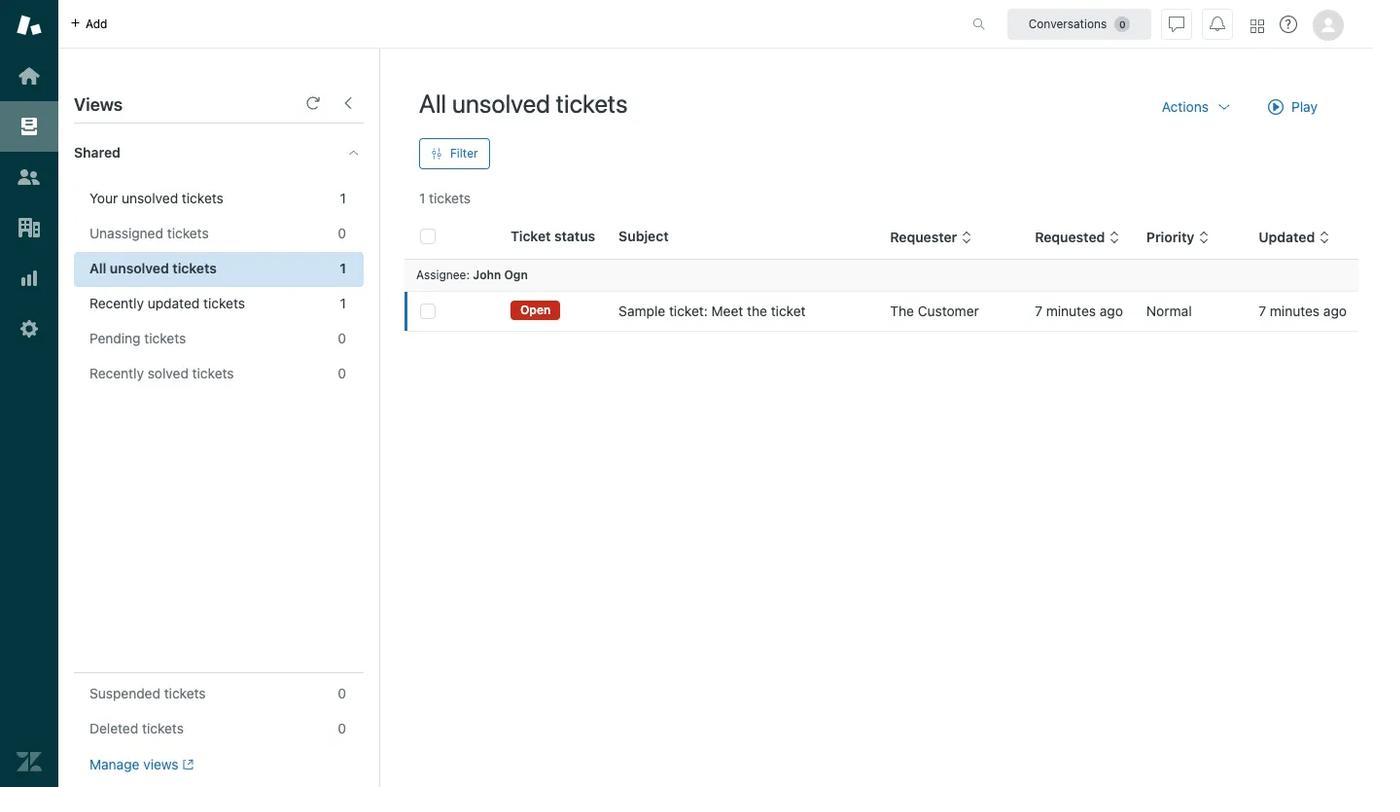 Task type: describe. For each thing, give the bounding box(es) containing it.
refresh views pane image
[[306, 95, 321, 111]]

updated
[[148, 295, 200, 311]]

add button
[[58, 0, 119, 48]]

status
[[555, 228, 596, 244]]

main element
[[0, 0, 58, 787]]

the
[[747, 303, 768, 319]]

0 horizontal spatial all unsolved tickets
[[90, 260, 217, 276]]

requester
[[891, 229, 958, 245]]

0 vertical spatial unsolved
[[452, 89, 551, 118]]

views
[[74, 94, 123, 115]]

admin image
[[17, 316, 42, 342]]

updated
[[1259, 229, 1316, 245]]

ticket
[[511, 228, 551, 244]]

recently updated tickets
[[90, 295, 245, 311]]

open
[[521, 303, 551, 317]]

0 for recently solved tickets
[[338, 365, 346, 381]]

0 for deleted tickets
[[338, 720, 346, 737]]

1 minutes from the left
[[1047, 303, 1097, 319]]

ticket status
[[511, 228, 596, 244]]

meet
[[712, 303, 744, 319]]

subject
[[619, 228, 669, 244]]

assignee:
[[416, 268, 470, 282]]

0 for pending tickets
[[338, 330, 346, 346]]

1 for recently updated tickets
[[340, 295, 346, 311]]

deleted
[[90, 720, 138, 737]]

deleted tickets
[[90, 720, 184, 737]]

john
[[473, 268, 501, 282]]

actions button
[[1147, 88, 1248, 126]]

zendesk support image
[[17, 13, 42, 38]]

manage views
[[90, 756, 179, 773]]

filter
[[450, 146, 478, 161]]

2 7 from the left
[[1259, 303, 1267, 319]]

1 7 minutes ago from the left
[[1035, 303, 1124, 319]]

requested
[[1035, 229, 1106, 245]]

get started image
[[17, 63, 42, 89]]

suspended tickets
[[90, 685, 206, 702]]

the customer
[[891, 303, 980, 319]]

shared
[[74, 144, 121, 161]]

zendesk image
[[17, 749, 42, 774]]

recently for recently solved tickets
[[90, 365, 144, 381]]

ticket:
[[669, 303, 708, 319]]

conversations button
[[1008, 8, 1152, 39]]

0 vertical spatial all
[[419, 89, 447, 118]]

customer
[[918, 303, 980, 319]]

0 for unassigned tickets
[[338, 225, 346, 241]]

add
[[86, 16, 107, 31]]

organizations image
[[17, 215, 42, 240]]

updated button
[[1259, 229, 1331, 246]]

1 for your unsolved tickets
[[340, 190, 346, 206]]

unassigned
[[90, 225, 163, 241]]



Task type: vqa. For each thing, say whether or not it's contained in the screenshot.
Add Link (Cmd K) image
no



Task type: locate. For each thing, give the bounding box(es) containing it.
all unsolved tickets down unassigned tickets
[[90, 260, 217, 276]]

1 vertical spatial all unsolved tickets
[[90, 260, 217, 276]]

customers image
[[17, 164, 42, 190]]

5 0 from the top
[[338, 720, 346, 737]]

1 0 from the top
[[338, 225, 346, 241]]

0 vertical spatial recently
[[90, 295, 144, 311]]

assignee: john ogn
[[416, 268, 528, 282]]

1 recently from the top
[[90, 295, 144, 311]]

unassigned tickets
[[90, 225, 209, 241]]

minutes down requested button
[[1047, 303, 1097, 319]]

1 horizontal spatial ago
[[1324, 303, 1348, 319]]

reporting image
[[17, 266, 42, 291]]

normal
[[1147, 303, 1192, 319]]

views
[[143, 756, 179, 773]]

all up filter button
[[419, 89, 447, 118]]

notifications image
[[1210, 16, 1226, 32]]

sample ticket: meet the ticket
[[619, 303, 806, 319]]

unsolved
[[452, 89, 551, 118], [122, 190, 178, 206], [110, 260, 169, 276]]

0 horizontal spatial all
[[90, 260, 106, 276]]

all down unassigned
[[90, 260, 106, 276]]

priority button
[[1147, 229, 1211, 246]]

sample ticket: meet the ticket link
[[619, 302, 806, 321]]

minutes down updated button
[[1271, 303, 1320, 319]]

sample
[[619, 303, 666, 319]]

tickets
[[556, 89, 628, 118], [182, 190, 224, 206], [429, 190, 471, 206], [167, 225, 209, 241], [173, 260, 217, 276], [203, 295, 245, 311], [144, 330, 186, 346], [192, 365, 234, 381], [164, 685, 206, 702], [142, 720, 184, 737]]

1 for all unsolved tickets
[[340, 260, 346, 276]]

solved
[[148, 365, 189, 381]]

7
[[1035, 303, 1043, 319], [1259, 303, 1267, 319]]

0 for suspended tickets
[[338, 685, 346, 702]]

actions
[[1162, 98, 1209, 115]]

collapse views pane image
[[341, 95, 356, 111]]

1 vertical spatial recently
[[90, 365, 144, 381]]

recently down pending
[[90, 365, 144, 381]]

recently up pending
[[90, 295, 144, 311]]

your unsolved tickets
[[90, 190, 224, 206]]

1
[[340, 190, 346, 206], [419, 190, 426, 206], [340, 260, 346, 276], [340, 295, 346, 311]]

conversations
[[1029, 16, 1108, 31]]

get help image
[[1280, 16, 1298, 33]]

manage views link
[[90, 756, 194, 773]]

unsolved up filter
[[452, 89, 551, 118]]

all unsolved tickets
[[419, 89, 628, 118], [90, 260, 217, 276]]

ticket
[[771, 303, 806, 319]]

2 0 from the top
[[338, 330, 346, 346]]

0 horizontal spatial ago
[[1100, 303, 1124, 319]]

all unsolved tickets up filter
[[419, 89, 628, 118]]

1 horizontal spatial all
[[419, 89, 447, 118]]

1 horizontal spatial 7 minutes ago
[[1259, 303, 1348, 319]]

requester button
[[891, 229, 973, 246]]

shared button
[[58, 124, 328, 182]]

ago
[[1100, 303, 1124, 319], [1324, 303, 1348, 319]]

ogn
[[504, 268, 528, 282]]

filter button
[[419, 138, 490, 169]]

0 horizontal spatial minutes
[[1047, 303, 1097, 319]]

views image
[[17, 114, 42, 139]]

play button
[[1252, 88, 1335, 126]]

(opens in a new tab) image
[[179, 759, 194, 771]]

2 recently from the top
[[90, 365, 144, 381]]

the
[[891, 303, 915, 319]]

2 ago from the left
[[1324, 303, 1348, 319]]

0
[[338, 225, 346, 241], [338, 330, 346, 346], [338, 365, 346, 381], [338, 685, 346, 702], [338, 720, 346, 737]]

button displays agent's chat status as invisible. image
[[1169, 16, 1185, 32]]

ago left the normal
[[1100, 303, 1124, 319]]

1 tickets
[[419, 190, 471, 206]]

1 7 from the left
[[1035, 303, 1043, 319]]

2 vertical spatial unsolved
[[110, 260, 169, 276]]

ago down updated button
[[1324, 303, 1348, 319]]

3 0 from the top
[[338, 365, 346, 381]]

play
[[1292, 98, 1318, 115]]

0 vertical spatial all unsolved tickets
[[419, 89, 628, 118]]

all
[[419, 89, 447, 118], [90, 260, 106, 276]]

your
[[90, 190, 118, 206]]

shared heading
[[58, 124, 379, 182]]

1 horizontal spatial 7
[[1259, 303, 1267, 319]]

unsolved down unassigned tickets
[[110, 260, 169, 276]]

0 horizontal spatial 7 minutes ago
[[1035, 303, 1124, 319]]

1 horizontal spatial minutes
[[1271, 303, 1320, 319]]

priority
[[1147, 229, 1195, 245]]

1 vertical spatial unsolved
[[122, 190, 178, 206]]

1 vertical spatial all
[[90, 260, 106, 276]]

7 minutes ago down requested button
[[1035, 303, 1124, 319]]

suspended
[[90, 685, 161, 702]]

pending
[[90, 330, 141, 346]]

minutes
[[1047, 303, 1097, 319], [1271, 303, 1320, 319]]

7 down "requested"
[[1035, 303, 1043, 319]]

7 minutes ago
[[1035, 303, 1124, 319], [1259, 303, 1348, 319]]

recently
[[90, 295, 144, 311], [90, 365, 144, 381]]

recently for recently updated tickets
[[90, 295, 144, 311]]

1 ago from the left
[[1100, 303, 1124, 319]]

row
[[405, 291, 1359, 331]]

zendesk products image
[[1251, 19, 1265, 33]]

requested button
[[1035, 229, 1121, 246]]

0 horizontal spatial 7
[[1035, 303, 1043, 319]]

2 7 minutes ago from the left
[[1259, 303, 1348, 319]]

unsolved up unassigned tickets
[[122, 190, 178, 206]]

recently solved tickets
[[90, 365, 234, 381]]

4 0 from the top
[[338, 685, 346, 702]]

7 down updated
[[1259, 303, 1267, 319]]

2 minutes from the left
[[1271, 303, 1320, 319]]

7 minutes ago down updated button
[[1259, 303, 1348, 319]]

pending tickets
[[90, 330, 186, 346]]

manage
[[90, 756, 140, 773]]

row containing sample ticket: meet the ticket
[[405, 291, 1359, 331]]

1 horizontal spatial all unsolved tickets
[[419, 89, 628, 118]]



